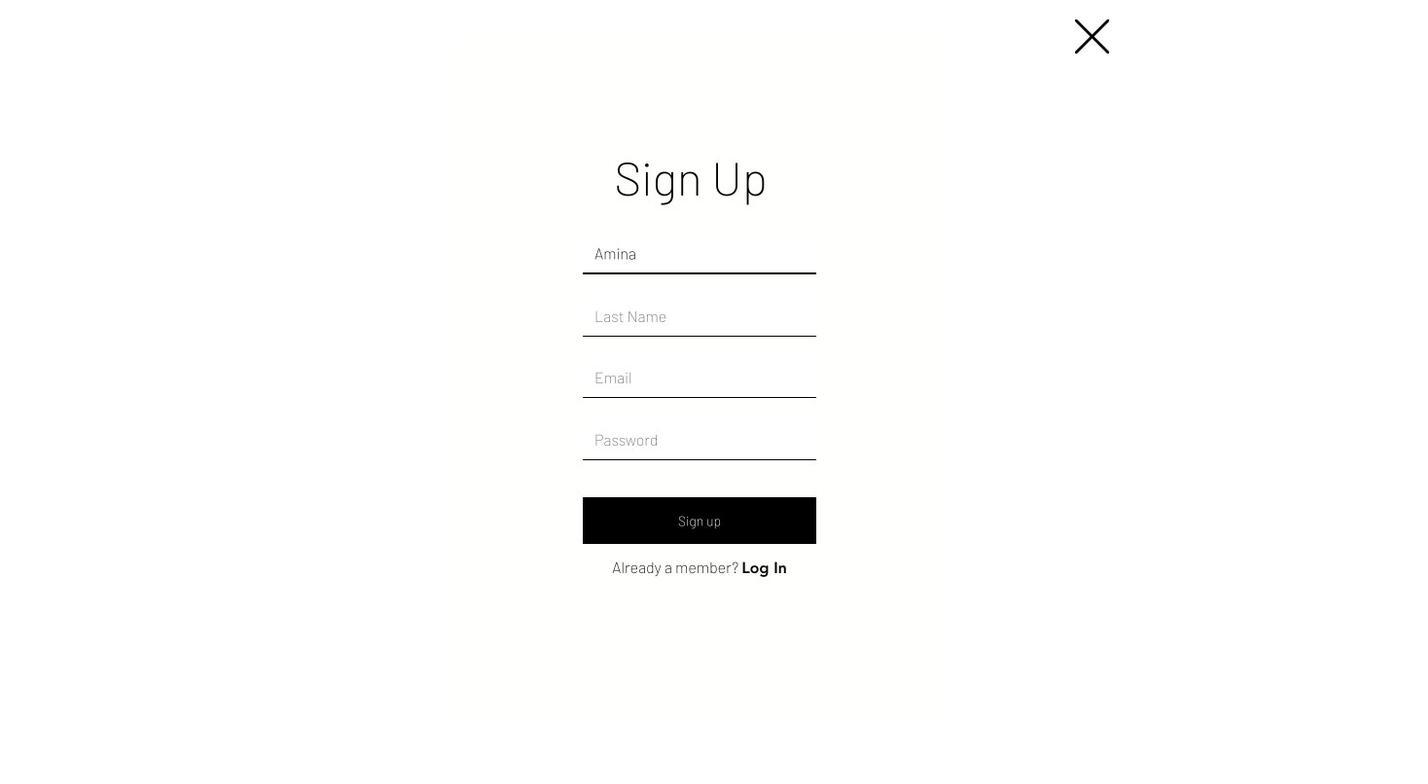 Task type: locate. For each thing, give the bounding box(es) containing it.
Last Name text field
[[583, 296, 817, 337]]

First Name text field
[[583, 234, 817, 275]]



Task type: describe. For each thing, give the bounding box(es) containing it.
1a278fc0 90c3 4242 8835 f06fec958766_edi image
[[224, 364, 825, 758]]

Password password field
[[583, 420, 817, 461]]

Email email field
[[583, 357, 817, 398]]

back to site image
[[1076, 19, 1110, 54]]



Task type: vqa. For each thing, say whether or not it's contained in the screenshot.
PHONE TELEPHONE FIELD
no



